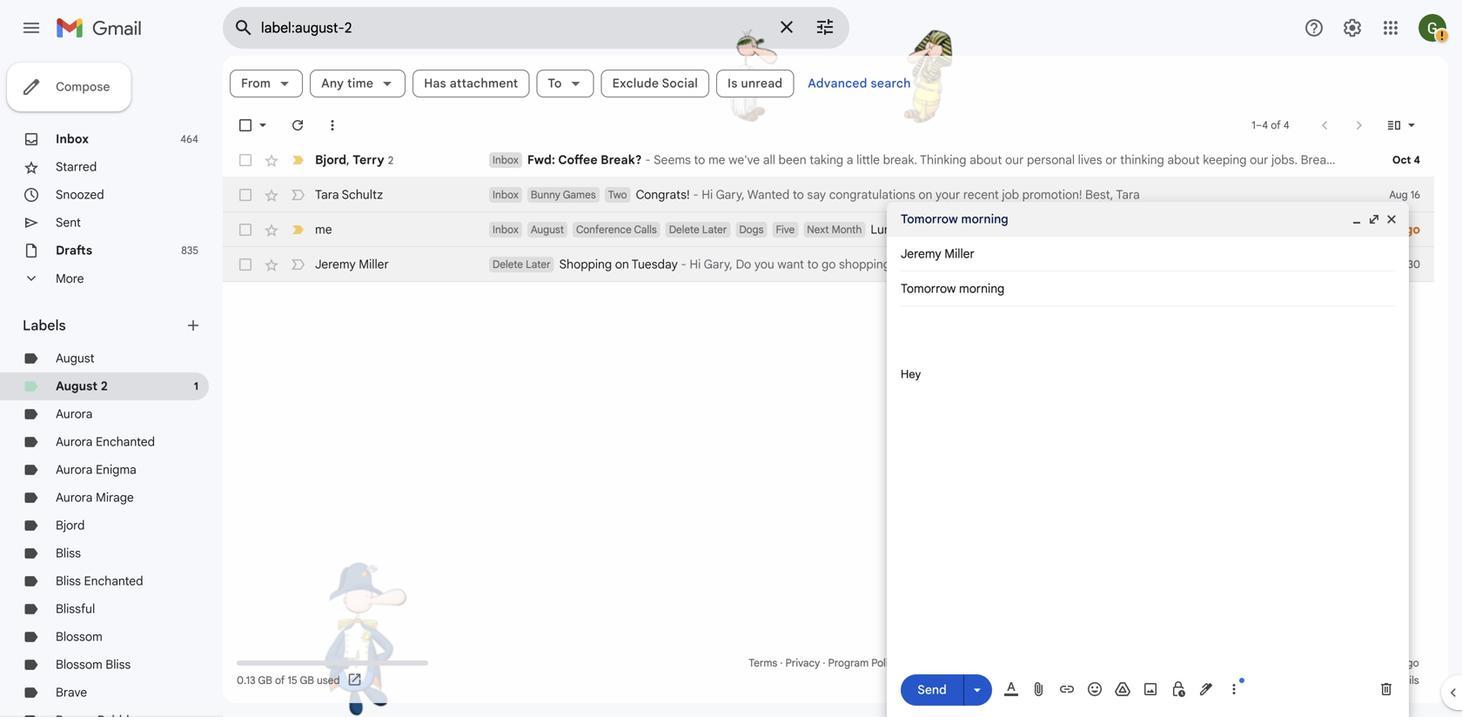 Task type: vqa. For each thing, say whether or not it's contained in the screenshot.
2 associated with August 2
yes



Task type: describe. For each thing, give the bounding box(es) containing it.
0 vertical spatial hi
[[702, 187, 713, 202]]

exclude social button
[[601, 70, 710, 97]]

say
[[807, 187, 826, 202]]

terry
[[353, 152, 385, 167]]

drafts
[[56, 243, 92, 258]]

0 horizontal spatial our
[[1006, 152, 1024, 168]]

aurora mirage link
[[56, 490, 134, 505]]

used
[[317, 674, 340, 687]]

gmail image
[[56, 10, 151, 45]]

1 inside the last account activity: 1 day ago details
[[1375, 657, 1379, 670]]

hey inside text field
[[901, 368, 921, 381]]

2 horizontal spatial our
[[1250, 152, 1269, 168]]

next
[[807, 223, 829, 236]]

breaks
[[1301, 152, 1339, 168]]

program
[[828, 657, 869, 670]]

bjord for bjord
[[56, 518, 85, 533]]

attach files image
[[1031, 681, 1048, 698]]

five
[[776, 223, 795, 236]]

bunny
[[531, 188, 561, 202]]

details
[[1387, 674, 1420, 687]]

1 – 4 of 4
[[1252, 119, 1290, 132]]

1 vertical spatial is
[[1013, 222, 1022, 237]]

aurora for aurora mirage
[[56, 490, 93, 505]]

blossom for blossom bliss
[[56, 657, 102, 672]]

2 a from the left
[[1438, 152, 1445, 168]]

do
[[736, 257, 751, 272]]

16
[[1411, 188, 1421, 202]]

later for delete later
[[702, 223, 727, 236]]

clear search image
[[770, 10, 804, 44]]

aurora enigma link
[[56, 462, 136, 477]]

Search mail text field
[[261, 19, 766, 37]]

aurora for aurora enigma
[[56, 462, 93, 477]]

0 vertical spatial ago
[[1399, 222, 1421, 237]]

enchanted for bliss enchanted
[[84, 574, 143, 589]]

labels navigation
[[0, 56, 223, 717]]

blossom bliss
[[56, 657, 131, 672]]

want
[[778, 257, 804, 272]]

0 vertical spatial gary,
[[716, 187, 745, 202]]

1 gb from the left
[[258, 674, 272, 687]]

row containing jeremy miller
[[223, 247, 1435, 282]]

aug 16
[[1390, 188, 1421, 202]]

games
[[563, 188, 596, 202]]

- left "seems"
[[645, 152, 651, 168]]

inbox link
[[56, 131, 89, 147]]

starred link
[[56, 159, 97, 175]]

0 vertical spatial of
[[1271, 119, 1281, 132]]

0 vertical spatial best,
[[1086, 187, 1114, 202]]

jeremy inside tomorrow morning dialog
[[901, 246, 942, 262]]

snoozed 2 months ago
[[1287, 222, 1421, 237]]

aurora enchanted
[[56, 434, 155, 450]]

1 vertical spatial to
[[793, 187, 804, 202]]

details link
[[1387, 674, 1420, 687]]

2 horizontal spatial jeremy
[[1046, 257, 1087, 272]]

august for august link
[[56, 351, 94, 366]]

unread
[[741, 76, 783, 91]]

of inside footer
[[275, 674, 285, 687]]

15
[[288, 674, 297, 687]]

1 about from the left
[[970, 152, 1002, 168]]

2 · from the left
[[823, 657, 826, 670]]

send
[[918, 682, 947, 698]]

oct
[[1393, 154, 1411, 167]]

inbox inside inbox fwd: coffee break? - seems to me we've all been taking a little break. thinking about our personal lives or thinking about keeping our jobs. breaks are good. it's not a bad
[[493, 154, 519, 167]]

inbox fwd: coffee break? - seems to me we've all been taking a little break. thinking about our personal lives or thinking about keeping our jobs. breaks are good. it's not a bad
[[493, 152, 1462, 168]]

terms link
[[749, 657, 778, 670]]

2 tara from the left
[[1116, 187, 1140, 202]]

enigma
[[96, 462, 136, 477]]

has
[[424, 76, 446, 91]]

any time button
[[310, 70, 406, 97]]

little
[[857, 152, 880, 168]]

tuesday?
[[957, 257, 1009, 272]]

wanted
[[748, 187, 790, 202]]

bjord for bjord , terry 2
[[315, 152, 347, 167]]

august link
[[56, 351, 94, 366]]

1 vertical spatial me
[[315, 222, 332, 237]]

more options image
[[1229, 681, 1240, 698]]

tomorrow morning
[[901, 212, 1009, 227]]

aug
[[1390, 188, 1408, 202]]

inbox inside labels navigation
[[56, 131, 89, 147]]

1 horizontal spatial me
[[709, 152, 726, 168]]

- right date
[[937, 222, 943, 237]]

lives
[[1078, 152, 1103, 168]]

to button
[[537, 70, 594, 97]]

discard draft ‪(⌘⇧d)‬ image
[[1378, 681, 1395, 698]]

terms · privacy · program policies
[[749, 657, 907, 670]]

not
[[1417, 152, 1435, 168]]

advanced search button
[[801, 68, 918, 99]]

row containing tara schultz
[[223, 178, 1435, 212]]

lunch
[[1180, 222, 1210, 237]]

we
[[1075, 222, 1090, 237]]

main menu image
[[21, 17, 42, 38]]

Subject field
[[901, 280, 1395, 298]]

jobs.
[[1272, 152, 1298, 168]]

time
[[347, 76, 374, 91]]

2 gb from the left
[[300, 674, 314, 687]]

snoozed for snoozed 2 months ago
[[1287, 222, 1338, 237]]

is inside button
[[728, 76, 738, 91]]

compose
[[56, 79, 110, 94]]

is unread button
[[716, 70, 794, 97]]

search
[[871, 76, 911, 91]]

bliss for bliss enchanted
[[56, 574, 81, 589]]

is unread
[[728, 76, 783, 91]]

recent
[[964, 187, 999, 202]]

1 tara from the left
[[315, 187, 339, 202]]

0.13
[[237, 674, 256, 687]]

2 about from the left
[[1168, 152, 1200, 168]]

starred
[[56, 159, 97, 175]]

aurora for aurora "link"
[[56, 407, 93, 422]]

snoozed for "snoozed" link
[[56, 187, 104, 202]]

bad
[[1448, 152, 1462, 168]]

more send options image
[[969, 681, 986, 699]]

lunch date - hey tiffany, is it okay if we reschedule our lunch date today? best, gary
[[871, 222, 1340, 237]]

terms
[[749, 657, 778, 670]]

ago inside the last account activity: 1 day ago details
[[1402, 657, 1420, 670]]

more image
[[324, 117, 341, 134]]

tiffany,
[[970, 222, 1010, 237]]

job
[[1002, 187, 1019, 202]]

insert signature image
[[1198, 681, 1215, 698]]

0 horizontal spatial miller
[[359, 257, 389, 272]]

labels
[[23, 317, 66, 334]]

are
[[1342, 152, 1360, 168]]

bunny games
[[531, 188, 596, 202]]

aurora mirage
[[56, 490, 134, 505]]

0 horizontal spatial hi
[[690, 257, 701, 272]]

2 horizontal spatial on
[[940, 257, 954, 272]]

0 horizontal spatial on
[[615, 257, 629, 272]]

we've
[[729, 152, 760, 168]]

exclude social
[[613, 76, 698, 91]]

0 horizontal spatial jeremy
[[315, 257, 356, 272]]

gary
[[1313, 222, 1340, 237]]

Message Body text field
[[901, 315, 1395, 656]]

support image
[[1304, 17, 1325, 38]]

brave link
[[56, 685, 87, 700]]

delete for delete later shopping on tuesday - hi gary, do you want to go shopping with me on tuesday? from, jeremy
[[493, 258, 523, 271]]

day
[[1382, 657, 1399, 670]]

enchanted for aurora enchanted
[[96, 434, 155, 450]]

dogs
[[739, 223, 764, 236]]

minimize image
[[1350, 212, 1364, 226]]

pop out image
[[1368, 212, 1382, 226]]

delete later
[[669, 223, 727, 236]]

2 horizontal spatial me
[[920, 257, 937, 272]]

1 · from the left
[[780, 657, 783, 670]]

if
[[1064, 222, 1072, 237]]

later for delete later shopping on tuesday - hi gary, do you want to go shopping with me on tuesday? from, jeremy
[[526, 258, 551, 271]]

exclude
[[613, 76, 659, 91]]

any
[[321, 76, 344, 91]]

compose button
[[7, 63, 131, 111]]

advanced search
[[808, 76, 911, 91]]



Task type: locate. For each thing, give the bounding box(es) containing it.
0 horizontal spatial of
[[275, 674, 285, 687]]

main content containing from
[[223, 56, 1462, 703]]

2 vertical spatial to
[[807, 257, 819, 272]]

to right "seems"
[[694, 152, 705, 168]]

1 horizontal spatial our
[[1158, 222, 1177, 237]]

1 blossom from the top
[[56, 629, 102, 645]]

reschedule
[[1094, 222, 1155, 237]]

tara left schultz
[[315, 187, 339, 202]]

0 vertical spatial to
[[694, 152, 705, 168]]

ago down aug 16 at the right top
[[1399, 222, 1421, 237]]

later inside delete later shopping on tuesday - hi gary, do you want to go shopping with me on tuesday? from, jeremy
[[526, 258, 551, 271]]

privacy
[[786, 657, 820, 670]]

calls
[[634, 223, 657, 236]]

blissful
[[56, 602, 95, 617]]

jeremy miller inside row
[[315, 257, 389, 272]]

lunch
[[871, 222, 905, 237]]

august for august 2
[[56, 379, 98, 394]]

2 blossom from the top
[[56, 657, 102, 672]]

1 horizontal spatial miller
[[945, 246, 975, 262]]

delete for delete later
[[669, 223, 700, 236]]

august 2
[[56, 379, 108, 394]]

mirage
[[96, 490, 134, 505]]

1 horizontal spatial of
[[1271, 119, 1281, 132]]

aurora enchanted link
[[56, 434, 155, 450]]

delete
[[669, 223, 700, 236], [493, 258, 523, 271]]

0 horizontal spatial delete
[[493, 258, 523, 271]]

to left go at the right top
[[807, 257, 819, 272]]

1 horizontal spatial is
[[1013, 222, 1022, 237]]

0 vertical spatial 1
[[1252, 119, 1256, 132]]

blossom for the 'blossom' "link"
[[56, 629, 102, 645]]

it
[[1025, 222, 1032, 237]]

1 vertical spatial 2
[[1341, 222, 1348, 237]]

aurora for aurora enchanted
[[56, 434, 93, 450]]

delete inside delete later shopping on tuesday - hi gary, do you want to go shopping with me on tuesday? from, jeremy
[[493, 258, 523, 271]]

0 vertical spatial delete
[[669, 223, 700, 236]]

snoozed
[[56, 187, 104, 202], [1287, 222, 1338, 237]]

oct 4
[[1393, 154, 1421, 167]]

a
[[847, 152, 854, 168], [1438, 152, 1445, 168]]

4 aurora from the top
[[56, 490, 93, 505]]

0 horizontal spatial ·
[[780, 657, 783, 670]]

1 horizontal spatial hey
[[946, 222, 967, 237]]

0 horizontal spatial tara
[[315, 187, 339, 202]]

blossom link
[[56, 629, 102, 645]]

- right tuesday at left top
[[681, 257, 687, 272]]

of right '–'
[[1271, 119, 1281, 132]]

0 horizontal spatial to
[[694, 152, 705, 168]]

1 horizontal spatial snoozed
[[1287, 222, 1338, 237]]

0 horizontal spatial is
[[728, 76, 738, 91]]

1 vertical spatial hi
[[690, 257, 701, 272]]

gary,
[[716, 187, 745, 202], [704, 257, 733, 272]]

0 vertical spatial bjord
[[315, 152, 347, 167]]

me right with
[[920, 257, 937, 272]]

follow link to manage storage image
[[347, 672, 364, 689]]

about up 'recent'
[[970, 152, 1002, 168]]

labels heading
[[23, 317, 185, 334]]

1 horizontal spatial delete
[[669, 223, 700, 236]]

1 vertical spatial blossom
[[56, 657, 102, 672]]

best, left gary
[[1282, 222, 1310, 237]]

to left say
[[793, 187, 804, 202]]

best, up lunch date - hey tiffany, is it okay if we reschedule our lunch date today? best, gary
[[1086, 187, 1114, 202]]

conference calls
[[576, 223, 657, 236]]

1 horizontal spatial a
[[1438, 152, 1445, 168]]

row containing bjord
[[223, 143, 1462, 178]]

close image
[[1385, 212, 1399, 226]]

congrats!
[[636, 187, 690, 202]]

our
[[1006, 152, 1024, 168], [1250, 152, 1269, 168], [1158, 222, 1177, 237]]

blossom down the 'blossom' "link"
[[56, 657, 102, 672]]

1 vertical spatial 1
[[194, 380, 198, 393]]

tomorrow
[[901, 212, 958, 227]]

0 horizontal spatial hey
[[901, 368, 921, 381]]

august down "bunny" on the left
[[531, 223, 564, 236]]

row containing me
[[223, 212, 1435, 247]]

personal
[[1027, 152, 1075, 168]]

0 vertical spatial august
[[531, 223, 564, 236]]

0 horizontal spatial 2
[[101, 379, 108, 394]]

months
[[1351, 222, 1396, 237]]

1 vertical spatial delete
[[493, 258, 523, 271]]

1 horizontal spatial tara
[[1116, 187, 1140, 202]]

about left keeping
[[1168, 152, 1200, 168]]

4 row from the top
[[223, 247, 1435, 282]]

a left bad
[[1438, 152, 1445, 168]]

blossom down blissful link
[[56, 629, 102, 645]]

jeremy miller down date
[[901, 246, 975, 262]]

0 vertical spatial snoozed
[[56, 187, 104, 202]]

snoozed left minimize image
[[1287, 222, 1338, 237]]

good.
[[1363, 152, 1395, 168]]

jeremy miller inside tomorrow morning dialog
[[901, 246, 975, 262]]

go
[[822, 257, 836, 272]]

1 vertical spatial ago
[[1402, 657, 1420, 670]]

delete right calls
[[669, 223, 700, 236]]

2 horizontal spatial 4
[[1414, 154, 1421, 167]]

two
[[608, 188, 627, 202]]

1 horizontal spatial hi
[[702, 187, 713, 202]]

1 horizontal spatial 4
[[1284, 119, 1290, 132]]

2 for august 2
[[101, 379, 108, 394]]

row up say
[[223, 143, 1462, 178]]

1 horizontal spatial about
[[1168, 152, 1200, 168]]

enchanted up blissful
[[84, 574, 143, 589]]

3 row from the top
[[223, 212, 1435, 247]]

keeping
[[1203, 152, 1247, 168]]

0 horizontal spatial about
[[970, 152, 1002, 168]]

1 horizontal spatial on
[[919, 187, 933, 202]]

aurora down august 2 link at the left bottom
[[56, 407, 93, 422]]

me left we've
[[709, 152, 726, 168]]

2 horizontal spatial to
[[807, 257, 819, 272]]

refresh image
[[289, 117, 306, 134]]

august down august link
[[56, 379, 98, 394]]

insert files using drive image
[[1114, 681, 1132, 698]]

gb right 15
[[300, 674, 314, 687]]

social
[[662, 76, 698, 91]]

aurora up bjord link
[[56, 490, 93, 505]]

1 vertical spatial of
[[275, 674, 285, 687]]

0 horizontal spatial bjord
[[56, 518, 85, 533]]

miller inside tomorrow morning dialog
[[945, 246, 975, 262]]

congratulations
[[829, 187, 916, 202]]

blossom bliss link
[[56, 657, 131, 672]]

None checkbox
[[237, 151, 254, 169], [237, 186, 254, 204], [237, 256, 254, 273], [237, 151, 254, 169], [237, 186, 254, 204], [237, 256, 254, 273]]

settings image
[[1342, 17, 1363, 38]]

0 horizontal spatial jeremy miller
[[315, 257, 389, 272]]

hi down 'delete later'
[[690, 257, 701, 272]]

blossom
[[56, 629, 102, 645], [56, 657, 102, 672]]

2 for snoozed 2 months ago
[[1341, 222, 1348, 237]]

1 horizontal spatial 2
[[388, 154, 394, 167]]

30
[[1408, 258, 1421, 271]]

1 vertical spatial bjord
[[56, 518, 85, 533]]

enchanted up enigma
[[96, 434, 155, 450]]

miller down schultz
[[359, 257, 389, 272]]

2 vertical spatial 2
[[101, 379, 108, 394]]

snoozed inside row
[[1287, 222, 1338, 237]]

3 aurora from the top
[[56, 462, 93, 477]]

1 horizontal spatial jeremy miller
[[901, 246, 975, 262]]

inbox
[[56, 131, 89, 147], [493, 154, 519, 167], [493, 188, 519, 202], [493, 223, 519, 236]]

morning
[[961, 212, 1009, 227]]

main content
[[223, 56, 1462, 703]]

0 vertical spatial bliss
[[56, 546, 81, 561]]

on left your
[[919, 187, 933, 202]]

row down the taking
[[223, 178, 1435, 212]]

ago up details
[[1402, 657, 1420, 670]]

month
[[832, 223, 862, 236]]

send button
[[901, 674, 964, 706]]

0 horizontal spatial later
[[526, 258, 551, 271]]

is left it
[[1013, 222, 1022, 237]]

tara schultz
[[315, 187, 383, 202]]

2 horizontal spatial 1
[[1375, 657, 1379, 670]]

bliss enchanted
[[56, 574, 143, 589]]

0 vertical spatial is
[[728, 76, 738, 91]]

break?
[[601, 152, 642, 168]]

a left little
[[847, 152, 854, 168]]

delete left shopping
[[493, 258, 523, 271]]

bliss enchanted link
[[56, 574, 143, 589]]

sent link
[[56, 215, 81, 230]]

2 vertical spatial me
[[920, 257, 937, 272]]

tara up reschedule
[[1116, 187, 1140, 202]]

1 horizontal spatial 1
[[1252, 119, 1256, 132]]

to
[[548, 76, 562, 91]]

0 horizontal spatial snoozed
[[56, 187, 104, 202]]

snoozed down starred link
[[56, 187, 104, 202]]

insert photo image
[[1142, 681, 1160, 698]]

sent
[[56, 215, 81, 230]]

congrats! - hi gary, wanted to say congratulations on your recent job promotion! best, tara
[[636, 187, 1140, 202]]

1 vertical spatial later
[[526, 258, 551, 271]]

you
[[755, 257, 775, 272]]

None checkbox
[[237, 117, 254, 134], [237, 221, 254, 239], [237, 117, 254, 134], [237, 221, 254, 239]]

0 horizontal spatial 4
[[1262, 119, 1269, 132]]

miller down tomorrow morning
[[945, 246, 975, 262]]

1 horizontal spatial later
[[702, 223, 727, 236]]

0 horizontal spatial 1
[[194, 380, 198, 393]]

0 horizontal spatial me
[[315, 222, 332, 237]]

row down next month
[[223, 247, 1435, 282]]

0 vertical spatial me
[[709, 152, 726, 168]]

0 horizontal spatial best,
[[1086, 187, 1114, 202]]

more
[[56, 271, 84, 286]]

jeremy down if
[[1046, 257, 1087, 272]]

program policies link
[[828, 657, 907, 670]]

2 row from the top
[[223, 178, 1435, 212]]

None search field
[[223, 7, 850, 49]]

me down the tara schultz
[[315, 222, 332, 237]]

1 horizontal spatial to
[[793, 187, 804, 202]]

later left shopping
[[526, 258, 551, 271]]

advanced search options image
[[808, 10, 843, 44]]

august up august 2 link at the left bottom
[[56, 351, 94, 366]]

0 vertical spatial 2
[[388, 154, 394, 167]]

our left lunch
[[1158, 222, 1177, 237]]

insert link ‪(⌘k)‬ image
[[1059, 681, 1076, 698]]

next month
[[807, 223, 862, 236]]

1 vertical spatial snoozed
[[1287, 222, 1338, 237]]

on left tuesday at left top
[[615, 257, 629, 272]]

1 vertical spatial enchanted
[[84, 574, 143, 589]]

shopping
[[839, 257, 891, 272]]

gary, down we've
[[716, 187, 745, 202]]

row up go at the right top
[[223, 212, 1435, 247]]

· right privacy
[[823, 657, 826, 670]]

tuesday
[[632, 257, 678, 272]]

snoozed inside labels navigation
[[56, 187, 104, 202]]

bliss for bliss link
[[56, 546, 81, 561]]

jeremy down date
[[901, 246, 942, 262]]

bjord up bliss link
[[56, 518, 85, 533]]

2 vertical spatial bliss
[[106, 657, 131, 672]]

1 horizontal spatial jeremy
[[901, 246, 942, 262]]

0 vertical spatial enchanted
[[96, 434, 155, 450]]

schultz
[[342, 187, 383, 202]]

jeremy down the tara schultz
[[315, 257, 356, 272]]

2 aurora from the top
[[56, 434, 93, 450]]

0 horizontal spatial gb
[[258, 674, 272, 687]]

gb right 0.13
[[258, 674, 272, 687]]

bjord down more image
[[315, 152, 347, 167]]

2 vertical spatial 1
[[1375, 657, 1379, 670]]

row
[[223, 143, 1462, 178], [223, 178, 1435, 212], [223, 212, 1435, 247], [223, 247, 1435, 282]]

1 for 1
[[194, 380, 198, 393]]

1 vertical spatial bliss
[[56, 574, 81, 589]]

bliss link
[[56, 546, 81, 561]]

toggle split pane mode image
[[1386, 117, 1403, 134]]

1 horizontal spatial bjord
[[315, 152, 347, 167]]

jeremy miller down the tara schultz
[[315, 257, 389, 272]]

hi up 'delete later'
[[702, 187, 713, 202]]

fwd:
[[527, 152, 555, 168]]

search mail image
[[228, 12, 259, 44]]

is left the unread
[[728, 76, 738, 91]]

1 a from the left
[[847, 152, 854, 168]]

tomorrow morning dialog
[[887, 202, 1409, 717]]

more button
[[0, 265, 209, 292]]

gb
[[258, 674, 272, 687], [300, 674, 314, 687]]

gary, left do
[[704, 257, 733, 272]]

· right terms link on the right bottom
[[780, 657, 783, 670]]

footer containing terms
[[223, 655, 1435, 689]]

aurora down aurora "link"
[[56, 434, 93, 450]]

1 vertical spatial best,
[[1282, 222, 1310, 237]]

bjord
[[315, 152, 347, 167], [56, 518, 85, 533]]

blissful link
[[56, 602, 95, 617]]

hi
[[702, 187, 713, 202], [690, 257, 701, 272]]

0 vertical spatial hey
[[946, 222, 967, 237]]

from
[[241, 76, 271, 91]]

0 vertical spatial later
[[702, 223, 727, 236]]

break.
[[883, 152, 918, 168]]

1 vertical spatial gary,
[[704, 257, 733, 272]]

any time
[[321, 76, 374, 91]]

0 vertical spatial blossom
[[56, 629, 102, 645]]

our up job
[[1006, 152, 1024, 168]]

1 for 1 – 4 of 4
[[1252, 119, 1256, 132]]

from,
[[1012, 257, 1044, 272]]

footer
[[223, 655, 1435, 689]]

our left the jobs.
[[1250, 152, 1269, 168]]

on left 'tuesday?' on the right top of the page
[[940, 257, 954, 272]]

835
[[181, 244, 198, 257]]

me
[[709, 152, 726, 168], [315, 222, 332, 237], [920, 257, 937, 272]]

okay
[[1035, 222, 1061, 237]]

1 vertical spatial hey
[[901, 368, 921, 381]]

it's
[[1398, 152, 1414, 168]]

from button
[[230, 70, 303, 97]]

1 row from the top
[[223, 143, 1462, 178]]

1 horizontal spatial gb
[[300, 674, 314, 687]]

2 inside labels navigation
[[101, 379, 108, 394]]

toggle confidential mode image
[[1170, 681, 1187, 698]]

1 aurora from the top
[[56, 407, 93, 422]]

1
[[1252, 119, 1256, 132], [194, 380, 198, 393], [1375, 657, 1379, 670]]

2 vertical spatial august
[[56, 379, 98, 394]]

0 horizontal spatial a
[[847, 152, 854, 168]]

2 horizontal spatial 2
[[1341, 222, 1348, 237]]

insert emoji ‪(⌘⇧2)‬ image
[[1086, 681, 1104, 698]]

aurora up aurora mirage
[[56, 462, 93, 477]]

date
[[1213, 222, 1238, 237]]

later left dogs
[[702, 223, 727, 236]]

jun 30
[[1388, 258, 1421, 271]]

of left 15
[[275, 674, 285, 687]]

1 horizontal spatial ·
[[823, 657, 826, 670]]

bjord inside labels navigation
[[56, 518, 85, 533]]

1 inside labels navigation
[[194, 380, 198, 393]]

brave
[[56, 685, 87, 700]]

- right congrats!
[[693, 187, 699, 202]]

-
[[645, 152, 651, 168], [693, 187, 699, 202], [937, 222, 943, 237], [681, 257, 687, 272]]

later
[[702, 223, 727, 236], [526, 258, 551, 271]]

aurora link
[[56, 407, 93, 422]]

2 inside bjord , terry 2
[[388, 154, 394, 167]]

1 horizontal spatial best,
[[1282, 222, 1310, 237]]

1 vertical spatial august
[[56, 351, 94, 366]]



